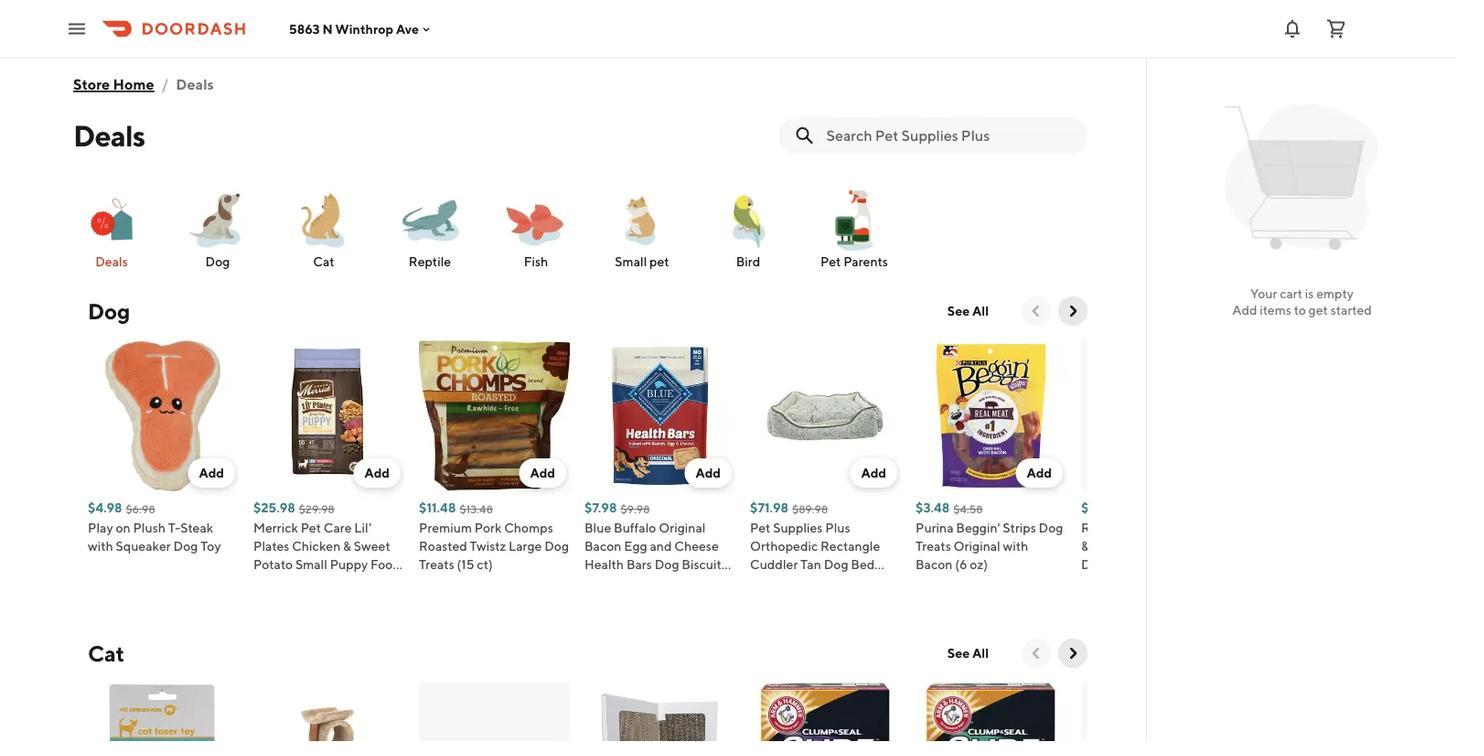 Task type: locate. For each thing, give the bounding box(es) containing it.
see all left previous button of carousel icon
[[948, 646, 989, 661]]

0 horizontal spatial &
[[343, 539, 351, 554]]

dog right strips
[[1039, 520, 1064, 535]]

0 horizontal spatial lb)
[[268, 575, 284, 590]]

add up lil'
[[365, 465, 390, 480]]

see
[[948, 303, 970, 318], [948, 646, 970, 661]]

0 vertical spatial lb)
[[1163, 557, 1179, 572]]

0 vertical spatial original
[[659, 520, 706, 535]]

0 horizontal spatial oz)
[[604, 575, 622, 590]]

1 vertical spatial small
[[296, 557, 327, 572]]

add up chomps
[[530, 465, 555, 480]]

all for cat
[[973, 646, 989, 661]]

cheese
[[675, 539, 719, 554]]

see left previous button of carousel icon
[[948, 646, 970, 661]]

2 vertical spatial deals
[[95, 254, 128, 269]]

see all
[[948, 303, 989, 318], [948, 646, 989, 661]]

bacon inside $7.98 $9.98 blue buffalo original bacon egg and cheese health bars dog biscuits (16 oz)
[[585, 539, 622, 554]]

empty
[[1317, 286, 1354, 301]]

cat link
[[278, 187, 370, 271], [88, 639, 125, 668]]

0 horizontal spatial treats
[[419, 557, 455, 572]]

all left previous button of carousel image
[[973, 303, 989, 318]]

add up rectangle
[[862, 465, 887, 480]]

1 all from the top
[[973, 303, 989, 318]]

dog link
[[172, 187, 264, 271], [88, 297, 130, 326]]

pet left parents
[[821, 254, 841, 269]]

add up strips
[[1027, 465, 1052, 480]]

0 horizontal spatial original
[[659, 520, 706, 535]]

1 horizontal spatial dog link
[[172, 187, 264, 271]]

to
[[1295, 302, 1307, 318]]

see left previous button of carousel image
[[948, 303, 970, 318]]

2 food from the left
[[1109, 557, 1139, 572]]

play on plush t-steak with squeaker dog toy image
[[88, 340, 239, 491]]

2 see from the top
[[948, 646, 970, 661]]

treats down purina on the right bottom of page
[[916, 539, 952, 554]]

0 vertical spatial deals
[[176, 75, 214, 93]]

all for dog
[[973, 303, 989, 318]]

ave
[[396, 21, 419, 36]]

food down sweet
[[371, 557, 401, 572]]

dog inside '$71.98 $89.98 pet supplies plus orthopedic rectangle cuddler tan dog bed medium'
[[824, 557, 849, 572]]

with down play
[[88, 539, 113, 554]]

treats down the roasted
[[419, 557, 455, 572]]

original up cheese
[[659, 520, 706, 535]]

0 horizontal spatial bacon
[[585, 539, 622, 554]]

1 vertical spatial all
[[973, 646, 989, 661]]

0 horizontal spatial dog link
[[88, 297, 130, 326]]

lb)
[[1163, 557, 1179, 572], [268, 575, 284, 590]]

see all link for cat
[[937, 639, 1000, 668]]

pet up the chicken
[[301, 520, 321, 535]]

treats
[[916, 539, 952, 554], [419, 557, 455, 572]]

naturals
[[1132, 520, 1182, 535]]

1 vertical spatial cat link
[[88, 639, 125, 668]]

see all link left previous button of carousel image
[[937, 297, 1000, 326]]

add up cheese
[[696, 465, 721, 480]]

2 with from the left
[[1003, 539, 1029, 554]]

premium pork chomps roasted twistz large dog treats (15 ct) image
[[419, 340, 570, 491]]

1 see from the top
[[948, 303, 970, 318]]

bacon up health
[[585, 539, 622, 554]]

1 vertical spatial bacon
[[916, 557, 953, 572]]

1 horizontal spatial cat
[[313, 254, 335, 269]]

$6.98
[[126, 502, 155, 515]]

dog right the large
[[545, 539, 569, 554]]

5863 n winthrop ave
[[289, 21, 419, 36]]

0 vertical spatial see all
[[948, 303, 989, 318]]

deals down deals image
[[95, 254, 128, 269]]

lb) inside '$49.98 redford naturals salmon & brown rice recipe dry dog food (28 lb)'
[[1163, 557, 1179, 572]]

add for pet supplies plus orthopedic rectangle cuddler tan dog bed medium
[[862, 465, 887, 480]]

0 horizontal spatial food
[[371, 557, 401, 572]]

1 vertical spatial cat
[[88, 640, 125, 666]]

0 vertical spatial small
[[615, 254, 647, 269]]

redford
[[1082, 520, 1130, 535]]

food down brown
[[1109, 557, 1139, 572]]

$7.98 $9.98 blue buffalo original bacon egg and cheese health bars dog biscuits (16 oz)
[[585, 500, 727, 590]]

see all for cat
[[948, 646, 989, 661]]

dog down and
[[655, 557, 680, 572]]

1 horizontal spatial food
[[1109, 557, 1139, 572]]

0 vertical spatial cat
[[313, 254, 335, 269]]

pet parents
[[821, 254, 889, 269]]

0 vertical spatial see
[[948, 303, 970, 318]]

dog down the dog image
[[205, 254, 230, 269]]

1 horizontal spatial treats
[[916, 539, 952, 554]]

oz) inside $7.98 $9.98 blue buffalo original bacon egg and cheese health bars dog biscuits (16 oz)
[[604, 575, 622, 590]]

store
[[73, 75, 110, 93]]

/
[[162, 75, 169, 93]]

oz) right (16
[[604, 575, 622, 590]]

small inside $25.98 $29.98 merrick pet care lil' plates chicken & sweet potato small puppy food (4 lb)
[[296, 557, 327, 572]]

1 see all link from the top
[[937, 297, 1000, 326]]

pet down $71.98
[[750, 520, 771, 535]]

store home / deals
[[73, 75, 214, 93]]

bed
[[851, 557, 875, 572]]

original down the beggin'
[[954, 539, 1001, 554]]

health
[[585, 557, 624, 572]]

cat image
[[291, 187, 357, 252]]

Search Pet Supplies Plus search field
[[827, 125, 1073, 146]]

& left brown
[[1082, 539, 1090, 554]]

2 see all from the top
[[948, 646, 989, 661]]

1 vertical spatial oz)
[[604, 575, 622, 590]]

treats inside the '$3.48 $4.58 purina beggin' strips dog treats original with bacon (6 oz)'
[[916, 539, 952, 554]]

0 horizontal spatial small
[[296, 557, 327, 572]]

1 vertical spatial deals
[[73, 118, 145, 152]]

0 vertical spatial oz)
[[970, 557, 988, 572]]

winthrop
[[336, 21, 394, 36]]

dog
[[205, 254, 230, 269], [88, 298, 130, 324], [1039, 520, 1064, 535], [173, 539, 198, 554], [545, 539, 569, 554], [655, 557, 680, 572], [824, 557, 849, 572], [1082, 557, 1106, 572]]

pet supplies plus orthopedic rectangle cuddler tan dog bed medium image
[[750, 340, 901, 491]]

1 & from the left
[[343, 539, 351, 554]]

bacon
[[585, 539, 622, 554], [916, 557, 953, 572]]

2 all from the top
[[973, 646, 989, 661]]

add down your
[[1233, 302, 1258, 318]]

brown
[[1092, 539, 1130, 554]]

small left pet
[[615, 254, 647, 269]]

fish
[[524, 254, 548, 269]]

parents
[[844, 254, 889, 269]]

oz) right (6 at bottom right
[[970, 557, 988, 572]]

0 horizontal spatial pet
[[301, 520, 321, 535]]

on
[[116, 520, 131, 535]]

play
[[88, 520, 113, 535]]

1 vertical spatial lb)
[[268, 575, 284, 590]]

plates
[[253, 539, 290, 554]]

1 vertical spatial see all
[[948, 646, 989, 661]]

small
[[615, 254, 647, 269], [296, 557, 327, 572]]

original
[[659, 520, 706, 535], [954, 539, 1001, 554]]

original inside the '$3.48 $4.58 purina beggin' strips dog treats original with bacon (6 oz)'
[[954, 539, 1001, 554]]

2 horizontal spatial pet
[[821, 254, 841, 269]]

0 vertical spatial all
[[973, 303, 989, 318]]

1 see all from the top
[[948, 303, 989, 318]]

2 see all link from the top
[[937, 639, 1000, 668]]

1 horizontal spatial with
[[1003, 539, 1029, 554]]

deals down store home link
[[73, 118, 145, 152]]

biscuits
[[682, 557, 727, 572]]

blue
[[585, 520, 612, 535]]

with
[[88, 539, 113, 554], [1003, 539, 1029, 554]]

beggin'
[[957, 520, 1001, 535]]

deals
[[176, 75, 214, 93], [73, 118, 145, 152], [95, 254, 128, 269]]

small down the chicken
[[296, 557, 327, 572]]

dog inside the '$3.48 $4.58 purina beggin' strips dog treats original with bacon (6 oz)'
[[1039, 520, 1064, 535]]

small pet link
[[597, 187, 688, 271]]

all left previous button of carousel icon
[[973, 646, 989, 661]]

original inside $7.98 $9.98 blue buffalo original bacon egg and cheese health bars dog biscuits (16 oz)
[[659, 520, 706, 535]]

your
[[1251, 286, 1278, 301]]

deals right /
[[176, 75, 214, 93]]

dog down rectangle
[[824, 557, 849, 572]]

lb) right (28
[[1163, 557, 1179, 572]]

plush
[[133, 520, 166, 535]]

dog down brown
[[1082, 557, 1106, 572]]

n
[[323, 21, 333, 36]]

$11.48
[[419, 500, 456, 515]]

bacon left (6 at bottom right
[[916, 557, 953, 572]]

cart
[[1280, 286, 1303, 301]]

$25.98 $29.98 merrick pet care lil' plates chicken & sweet potato small puppy food (4 lb)
[[253, 500, 401, 590]]

1 vertical spatial see
[[948, 646, 970, 661]]

see for cat
[[948, 646, 970, 661]]

see all left previous button of carousel image
[[948, 303, 989, 318]]

dog inside dog link
[[205, 254, 230, 269]]

1 vertical spatial see all link
[[937, 639, 1000, 668]]

add for play on plush t-steak with squeaker dog toy
[[199, 465, 224, 480]]

1 horizontal spatial oz)
[[970, 557, 988, 572]]

$9.98
[[621, 502, 650, 515]]

cuddler
[[750, 557, 798, 572]]

plus
[[826, 520, 851, 535]]

0 vertical spatial treats
[[916, 539, 952, 554]]

your cart is empty add items to get started
[[1233, 286, 1373, 318]]

cat
[[313, 254, 335, 269], [88, 640, 125, 666]]

&
[[343, 539, 351, 554], [1082, 539, 1090, 554]]

1 horizontal spatial bacon
[[916, 557, 953, 572]]

bird image
[[716, 187, 782, 253]]

see all link left previous button of carousel icon
[[937, 639, 1000, 668]]

1 vertical spatial original
[[954, 539, 1001, 554]]

1 horizontal spatial pet
[[750, 520, 771, 535]]

oz)
[[970, 557, 988, 572], [604, 575, 622, 590]]

1 horizontal spatial small
[[615, 254, 647, 269]]

(15
[[457, 557, 475, 572]]

1 food from the left
[[371, 557, 401, 572]]

& up puppy
[[343, 539, 351, 554]]

1 with from the left
[[88, 539, 113, 554]]

2 & from the left
[[1082, 539, 1090, 554]]

with down strips
[[1003, 539, 1029, 554]]

0 vertical spatial cat link
[[278, 187, 370, 271]]

$3.48 $4.58 purina beggin' strips dog treats original with bacon (6 oz)
[[916, 500, 1064, 572]]

add up steak
[[199, 465, 224, 480]]

dog down steak
[[173, 539, 198, 554]]

0 horizontal spatial cat
[[88, 640, 125, 666]]

fish image
[[503, 187, 569, 253]]

with inside $4.98 $6.98 play on plush t-steak with squeaker dog toy
[[88, 539, 113, 554]]

lb) right (4
[[268, 575, 284, 590]]

0 horizontal spatial with
[[88, 539, 113, 554]]

1 horizontal spatial lb)
[[1163, 557, 1179, 572]]

store home link
[[73, 66, 154, 102]]

(28
[[1142, 557, 1161, 572]]

previous button of carousel image
[[1028, 302, 1046, 320]]

bacon inside the '$3.48 $4.58 purina beggin' strips dog treats original with bacon (6 oz)'
[[916, 557, 953, 572]]

small pet image
[[609, 187, 675, 253]]

0 vertical spatial dog link
[[172, 187, 264, 271]]

0 vertical spatial bacon
[[585, 539, 622, 554]]

$29.98
[[299, 502, 335, 515]]

1 horizontal spatial &
[[1082, 539, 1090, 554]]

lb) inside $25.98 $29.98 merrick pet care lil' plates chicken & sweet potato small puppy food (4 lb)
[[268, 575, 284, 590]]

(4
[[253, 575, 266, 590]]

add
[[1233, 302, 1258, 318], [199, 465, 224, 480], [365, 465, 390, 480], [530, 465, 555, 480], [696, 465, 721, 480], [862, 465, 887, 480], [1027, 465, 1052, 480]]

1 horizontal spatial original
[[954, 539, 1001, 554]]

1 vertical spatial treats
[[419, 557, 455, 572]]

get
[[1309, 302, 1329, 318]]

rectangle
[[821, 539, 881, 554]]

0 vertical spatial see all link
[[937, 297, 1000, 326]]



Task type: vqa. For each thing, say whether or not it's contained in the screenshot.
5863 n winthrop ave
yes



Task type: describe. For each thing, give the bounding box(es) containing it.
reptile
[[409, 254, 451, 269]]

$4.98 $6.98 play on plush t-steak with squeaker dog toy
[[88, 500, 221, 554]]

small pet
[[615, 254, 670, 269]]

see all link for dog
[[937, 297, 1000, 326]]

$7.98
[[585, 500, 617, 515]]

tan
[[801, 557, 822, 572]]

$11.48 $13.48 premium pork chomps roasted twistz large dog treats (15 ct)
[[419, 500, 569, 572]]

$13.48
[[460, 502, 493, 515]]

oz) inside the '$3.48 $4.58 purina beggin' strips dog treats original with bacon (6 oz)'
[[970, 557, 988, 572]]

add for premium pork chomps roasted twistz large dog treats (15 ct)
[[530, 465, 555, 480]]

add for blue buffalo original bacon egg and cheese health bars dog biscuits (16 oz)
[[696, 465, 721, 480]]

fish link
[[491, 187, 582, 271]]

ct)
[[477, 557, 493, 572]]

recipe
[[1161, 539, 1202, 554]]

$25.98
[[253, 500, 295, 515]]

$4.98
[[88, 500, 122, 515]]

5863 n winthrop ave button
[[289, 21, 434, 36]]

(6
[[956, 557, 968, 572]]

potato
[[253, 557, 293, 572]]

dog inside $7.98 $9.98 blue buffalo original bacon egg and cheese health bars dog biscuits (16 oz)
[[655, 557, 680, 572]]

squeaker
[[116, 539, 171, 554]]

dog down deals link
[[88, 298, 130, 324]]

0 items, open order cart image
[[1326, 18, 1348, 40]]

premium
[[419, 520, 472, 535]]

bird
[[736, 254, 761, 269]]

see for dog
[[948, 303, 970, 318]]

t-
[[168, 520, 181, 535]]

steak
[[181, 520, 213, 535]]

dog inside $4.98 $6.98 play on plush t-steak with squeaker dog toy
[[173, 539, 198, 554]]

home
[[113, 75, 154, 93]]

1 horizontal spatial cat link
[[278, 187, 370, 271]]

toy
[[201, 539, 221, 554]]

medium
[[750, 575, 799, 590]]

$3.48
[[916, 500, 950, 515]]

lil'
[[354, 520, 372, 535]]

rice
[[1133, 539, 1159, 554]]

pet parents link
[[809, 187, 901, 271]]

pet
[[650, 254, 670, 269]]

add for purina beggin' strips dog treats original with bacon (6 oz)
[[1027, 465, 1052, 480]]

roasted
[[419, 539, 467, 554]]

dog inside $11.48 $13.48 premium pork chomps roasted twistz large dog treats (15 ct)
[[545, 539, 569, 554]]

blue buffalo original bacon egg and cheese health bars dog biscuits (16 oz) image
[[585, 340, 736, 491]]

chomps
[[504, 520, 553, 535]]

$71.98
[[750, 500, 789, 515]]

chicken
[[292, 539, 341, 554]]

and
[[650, 539, 672, 554]]

& inside '$49.98 redford naturals salmon & brown rice recipe dry dog food (28 lb)'
[[1082, 539, 1090, 554]]

pork
[[475, 520, 502, 535]]

& inside $25.98 $29.98 merrick pet care lil' plates chicken & sweet potato small puppy food (4 lb)
[[343, 539, 351, 554]]

treats inside $11.48 $13.48 premium pork chomps roasted twistz large dog treats (15 ct)
[[419, 557, 455, 572]]

$49.98 redford naturals salmon & brown rice recipe dry dog food (28 lb)
[[1082, 500, 1228, 572]]

next button of carousel image
[[1064, 644, 1083, 663]]

orthopedic
[[750, 539, 818, 554]]

pet inside $25.98 $29.98 merrick pet care lil' plates chicken & sweet potato small puppy food (4 lb)
[[301, 520, 321, 535]]

empty retail cart image
[[1217, 92, 1389, 264]]

1 vertical spatial dog link
[[88, 297, 130, 326]]

5863
[[289, 21, 320, 36]]

0 horizontal spatial cat link
[[88, 639, 125, 668]]

items
[[1260, 302, 1292, 318]]

reptile image
[[397, 187, 463, 252]]

merrick pet care lil' plates chicken & sweet potato small puppy food (4 lb) image
[[253, 340, 404, 491]]

food inside '$49.98 redford naturals salmon & brown rice recipe dry dog food (28 lb)'
[[1109, 557, 1139, 572]]

buffalo
[[614, 520, 657, 535]]

$89.98
[[793, 502, 828, 515]]

small inside small pet link
[[615, 254, 647, 269]]

supplies
[[773, 520, 823, 535]]

add for merrick pet care lil' plates chicken & sweet potato small puppy food (4 lb)
[[365, 465, 390, 480]]

purina beggin' strips dog treats original with bacon (6 oz) image
[[916, 340, 1067, 491]]

is
[[1306, 286, 1315, 301]]

deals link
[[66, 187, 157, 271]]

salmon
[[1184, 520, 1228, 535]]

dog inside '$49.98 redford naturals salmon & brown rice recipe dry dog food (28 lb)'
[[1082, 557, 1106, 572]]

$49.98
[[1082, 500, 1124, 515]]

large
[[509, 539, 542, 554]]

see all for dog
[[948, 303, 989, 318]]

strips
[[1003, 520, 1037, 535]]

$4.58
[[954, 502, 983, 515]]

add inside your cart is empty add items to get started
[[1233, 302, 1258, 318]]

pet inside '$71.98 $89.98 pet supplies plus orthopedic rectangle cuddler tan dog bed medium'
[[750, 520, 771, 535]]

with inside the '$3.48 $4.58 purina beggin' strips dog treats original with bacon (6 oz)'
[[1003, 539, 1029, 554]]

bird link
[[703, 187, 794, 271]]

notification bell image
[[1282, 18, 1304, 40]]

merrick
[[253, 520, 298, 535]]

puppy
[[330, 557, 368, 572]]

pet parents image
[[822, 187, 888, 253]]

previous button of carousel image
[[1028, 644, 1046, 663]]

care
[[324, 520, 352, 535]]

twistz
[[470, 539, 506, 554]]

next button of carousel image
[[1064, 302, 1083, 320]]

started
[[1331, 302, 1373, 318]]

purina
[[916, 520, 954, 535]]

(16
[[585, 575, 602, 590]]

food inside $25.98 $29.98 merrick pet care lil' plates chicken & sweet potato small puppy food (4 lb)
[[371, 557, 401, 572]]

reptile link
[[384, 187, 476, 271]]

deals image
[[79, 187, 145, 253]]

sweet
[[354, 539, 391, 554]]

dry
[[1205, 539, 1226, 554]]

dog image
[[185, 187, 251, 253]]

$71.98 $89.98 pet supplies plus orthopedic rectangle cuddler tan dog bed medium
[[750, 500, 881, 590]]

open menu image
[[66, 18, 88, 40]]



